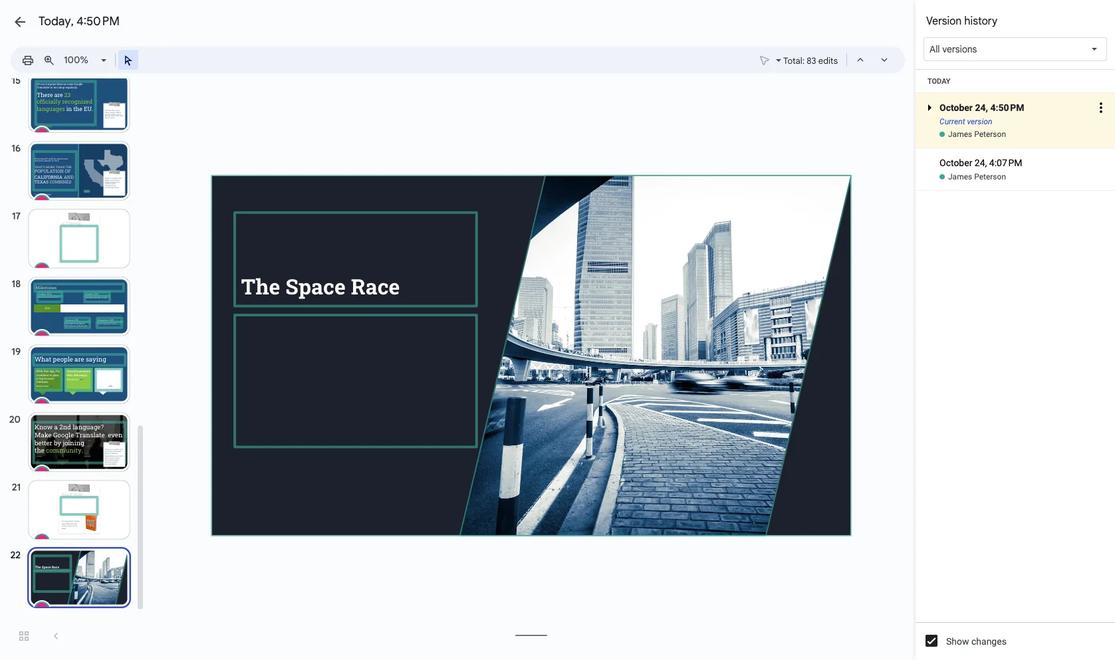 Task type: locate. For each thing, give the bounding box(es) containing it.
1 vertical spatial peterson
[[975, 172, 1006, 182]]

versions
[[943, 43, 977, 55]]

peterson
[[975, 130, 1006, 139], [975, 172, 1006, 182]]

today
[[928, 77, 951, 85]]

Show changes checkbox
[[926, 635, 938, 647]]

today, 4:50 pm application
[[0, 0, 1115, 661]]

2 peterson from the top
[[975, 172, 1006, 182]]

james
[[949, 130, 973, 139], [949, 172, 973, 182]]

4:50 pm
[[77, 14, 120, 29]]

0 vertical spatial james
[[949, 130, 973, 139]]

83
[[807, 55, 816, 67]]

james peterson
[[949, 130, 1006, 139], [949, 172, 1006, 182]]

row group containing current version
[[916, 70, 1115, 191]]

0 vertical spatial james peterson
[[949, 130, 1006, 139]]

cell
[[916, 148, 1115, 172]]

navigation
[[0, 0, 146, 661]]

current version cell
[[916, 84, 1115, 148]]

1 james peterson from the top
[[949, 130, 1006, 139]]

version history section
[[916, 0, 1115, 661]]

today,
[[39, 14, 74, 29]]

row group
[[916, 70, 1115, 191]]

all versions option
[[930, 43, 977, 56]]

show changes
[[947, 637, 1007, 647]]

total: 83 edits heading
[[784, 53, 838, 69]]

history
[[965, 15, 998, 28]]

1 vertical spatial james
[[949, 172, 973, 182]]

1 vertical spatial james peterson
[[949, 172, 1006, 182]]

0 vertical spatial peterson
[[975, 130, 1006, 139]]

2 james peterson from the top
[[949, 172, 1006, 182]]

more actions image
[[1094, 84, 1109, 132]]



Task type: describe. For each thing, give the bounding box(es) containing it.
cell inside today, 4:50 pm application
[[916, 148, 1115, 172]]

main toolbar
[[16, 50, 139, 70]]

1 peterson from the top
[[975, 130, 1006, 139]]

current version
[[940, 117, 993, 126]]

version history
[[927, 15, 998, 28]]

1 james from the top
[[949, 130, 973, 139]]

total: 83 edits
[[784, 55, 838, 67]]

Zoom text field
[[62, 51, 99, 69]]

mode and view toolbar
[[754, 47, 897, 73]]

changes
[[972, 637, 1007, 647]]

show
[[947, 637, 969, 647]]

total:
[[784, 55, 805, 67]]

all versions
[[930, 43, 977, 55]]

all
[[930, 43, 940, 55]]

menu bar banner
[[0, 0, 1115, 79]]

version
[[967, 117, 993, 126]]

today heading
[[916, 70, 1115, 93]]

today, 4:50 pm
[[39, 14, 120, 29]]

row group inside today, 4:50 pm application
[[916, 70, 1115, 191]]

Zoom field
[[60, 51, 112, 70]]

james peterson for current version cell
[[949, 130, 1006, 139]]

2 james from the top
[[949, 172, 973, 182]]

current
[[940, 117, 966, 126]]

edits
[[819, 55, 838, 67]]

expand detailed versions image
[[922, 100, 938, 148]]

version
[[927, 15, 962, 28]]

james peterson for "cell" inside the today, 4:50 pm application
[[949, 172, 1006, 182]]

Name this version text field
[[938, 99, 1092, 116]]



Task type: vqa. For each thing, say whether or not it's contained in the screenshot.
today, 4:50 pm
yes



